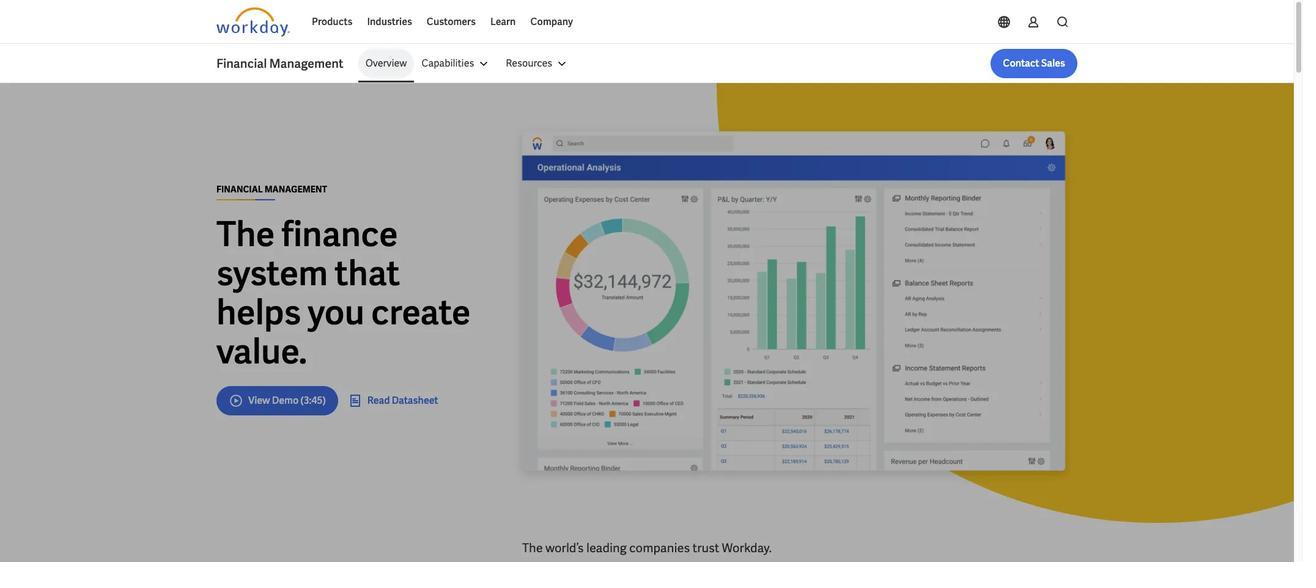 Task type: describe. For each thing, give the bounding box(es) containing it.
you
[[308, 290, 364, 335]]

datasheet
[[392, 394, 438, 407]]

industries
[[367, 15, 412, 28]]

learn
[[490, 15, 516, 28]]

resources
[[506, 57, 552, 70]]

overview
[[366, 57, 407, 70]]

read datasheet link
[[348, 394, 438, 408]]

the for the world's leading companies trust workday.
[[522, 541, 543, 557]]

finance
[[282, 212, 398, 257]]

customers button
[[419, 7, 483, 37]]

(3:45)
[[301, 394, 326, 407]]

industries button
[[360, 7, 419, 37]]

leading
[[586, 541, 627, 557]]

the for the finance system that helps you create value.
[[217, 212, 275, 257]]

management
[[265, 184, 327, 195]]

value.
[[217, 329, 307, 374]]

companies
[[629, 541, 690, 557]]

world's
[[546, 541, 584, 557]]

financial management
[[217, 56, 343, 72]]

list containing overview
[[358, 49, 1078, 78]]

go to the homepage image
[[217, 7, 290, 37]]

the finance system that helps you create value.
[[217, 212, 471, 374]]

products
[[312, 15, 353, 28]]

view
[[248, 394, 270, 407]]

management
[[269, 56, 343, 72]]

financial
[[217, 56, 267, 72]]

financial management operational analysis dashboard showing operating expense by cost center and p&l by quarter. image
[[510, 122, 1078, 487]]

sales
[[1041, 57, 1065, 70]]

company button
[[523, 7, 580, 37]]



Task type: locate. For each thing, give the bounding box(es) containing it.
the world's leading companies trust workday.
[[522, 541, 772, 557]]

view demo (3:45) link
[[217, 386, 338, 416]]

capabilities button
[[414, 49, 499, 78]]

learn button
[[483, 7, 523, 37]]

system
[[217, 251, 328, 296]]

resources button
[[499, 49, 577, 78]]

0 vertical spatial the
[[217, 212, 275, 257]]

that
[[335, 251, 400, 296]]

products button
[[305, 7, 360, 37]]

the inside the finance system that helps you create value.
[[217, 212, 275, 257]]

capabilities
[[422, 57, 474, 70]]

trust
[[693, 541, 719, 557]]

read
[[367, 394, 390, 407]]

menu containing overview
[[358, 49, 577, 78]]

contact sales
[[1003, 57, 1065, 70]]

workday.
[[722, 541, 772, 557]]

menu
[[358, 49, 577, 78]]

1 horizontal spatial the
[[522, 541, 543, 557]]

create
[[371, 290, 471, 335]]

helps
[[217, 290, 301, 335]]

view demo (3:45)
[[248, 394, 326, 407]]

the
[[217, 212, 275, 257], [522, 541, 543, 557]]

list
[[358, 49, 1078, 78]]

overview link
[[358, 49, 414, 78]]

financial
[[217, 184, 263, 195]]

the down the financial
[[217, 212, 275, 257]]

read datasheet
[[367, 394, 438, 407]]

the left world's
[[522, 541, 543, 557]]

financial management
[[217, 184, 327, 195]]

contact
[[1003, 57, 1039, 70]]

contact sales link
[[991, 49, 1078, 78]]

1 vertical spatial the
[[522, 541, 543, 557]]

0 horizontal spatial the
[[217, 212, 275, 257]]

demo
[[272, 394, 299, 407]]

financial management link
[[217, 55, 358, 72]]

customers
[[427, 15, 476, 28]]

company
[[531, 15, 573, 28]]



Task type: vqa. For each thing, say whether or not it's contained in the screenshot.
Industries DROPDOWN BUTTON
yes



